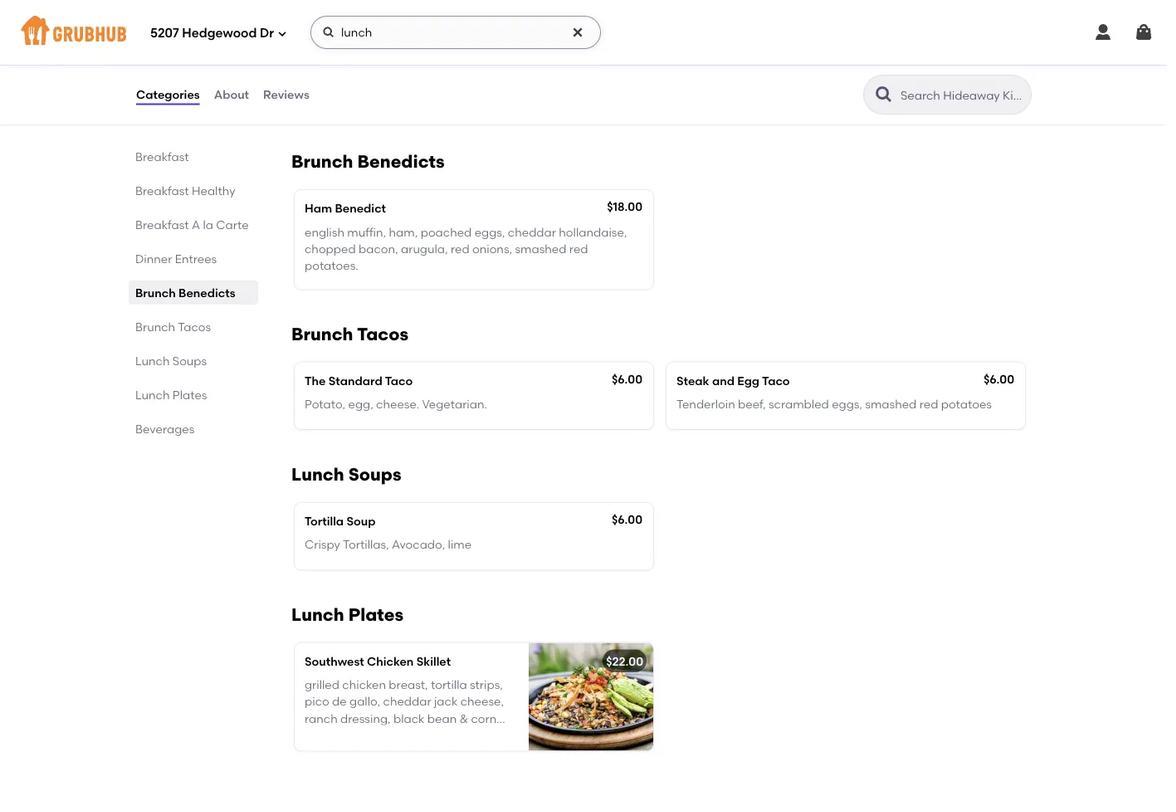 Task type: locate. For each thing, give the bounding box(es) containing it.
entrees
[[175, 252, 217, 266]]

english
[[305, 225, 344, 239]]

5207 hedgewood dr
[[150, 26, 274, 41]]

1 horizontal spatial strips,
[[842, 43, 875, 57]]

0 vertical spatial cheddar
[[755, 60, 803, 74]]

fried
[[353, 20, 382, 34]]

breakfast
[[135, 149, 189, 164], [135, 183, 189, 198], [135, 217, 189, 232]]

$6.00
[[612, 372, 642, 386], [984, 372, 1014, 386], [612, 512, 642, 527]]

1 vertical spatial southwest chicken skillet image
[[529, 643, 653, 751]]

$6.00 for crispy tortillas, avocado, lime
[[612, 512, 642, 527]]

oz
[[314, 43, 327, 57]]

brunch tacos inside 'tab'
[[135, 320, 211, 334]]

svg image
[[1093, 22, 1113, 42], [1134, 22, 1154, 42], [322, 26, 335, 39], [571, 26, 584, 39]]

breakfast for breakfast
[[135, 149, 189, 164]]

gravy
[[417, 60, 449, 74]]

eggs,
[[475, 225, 505, 239], [832, 397, 862, 411]]

soups inside lunch soups tab
[[173, 354, 207, 368]]

1 vertical spatial jack
[[434, 694, 458, 708]]

rice,
[[711, 94, 735, 108], [339, 728, 363, 742]]

plates up beverages 'tab'
[[173, 388, 207, 402]]

lunch up tortilla
[[291, 464, 344, 485]]

0 vertical spatial brunch benedicts
[[291, 151, 445, 172]]

breakfast for breakfast healthy
[[135, 183, 189, 198]]

plates up southwest chicken skillet
[[348, 604, 403, 625]]

potato, egg, cheese. vegetarian.
[[305, 397, 487, 411]]

ranch inside button
[[676, 77, 709, 91]]

0 horizontal spatial soups
[[173, 354, 207, 368]]

1 horizontal spatial corn
[[843, 77, 868, 91]]

0 horizontal spatial smashed
[[515, 242, 566, 256]]

beverages tab
[[135, 420, 252, 437]]

bean down the skillet
[[427, 711, 457, 725]]

rice, inside button
[[711, 94, 735, 108]]

brunch down the brunch benedicts tab
[[135, 320, 175, 334]]

brunch tacos up "standard"
[[291, 323, 409, 344]]

0 vertical spatial plates
[[173, 388, 207, 402]]

black
[[765, 77, 796, 91], [393, 711, 425, 725]]

1 horizontal spatial taco
[[762, 373, 790, 387]]

0 horizontal spatial rice,
[[339, 728, 363, 742]]

ham benedict
[[305, 201, 386, 216]]

potato,
[[305, 397, 345, 411]]

bean left the search icon
[[799, 77, 829, 91]]

0 vertical spatial ranch
[[676, 77, 709, 91]]

1 vertical spatial &
[[460, 711, 468, 725]]

0 vertical spatial bean
[[799, 77, 829, 91]]

1 vertical spatial steak
[[676, 373, 709, 387]]

Search for food, convenience, alcohol... search field
[[310, 16, 601, 49]]

de inside the grilled chicken breast, tortilla strips, pico de gallo,  cheddar jack cheese, ranch dressing,  black bean & corn salsa, rice, avocado button
[[704, 60, 719, 74]]

chicken
[[367, 654, 414, 668]]

brunch down dinner
[[135, 286, 176, 300]]

1 vertical spatial cheese,
[[460, 694, 504, 708]]

steak and egg taco
[[676, 373, 790, 387]]

$6.00 for tenderloin beef, scrambled eggs, smashed red potatoes
[[984, 372, 1014, 386]]

eggs, right scrambled
[[832, 397, 862, 411]]

southwest chicken skillet image
[[901, 9, 1025, 116], [529, 643, 653, 751]]

1 vertical spatial breakfast
[[135, 183, 189, 198]]

cheddar
[[755, 60, 803, 74], [508, 225, 556, 239], [383, 694, 431, 708]]

chopped
[[305, 242, 356, 256]]

benedicts inside tab
[[178, 286, 235, 300]]

1 vertical spatial smashed
[[865, 397, 917, 411]]

$26.00
[[605, 18, 642, 32]]

chicken
[[714, 43, 758, 57], [342, 678, 386, 692]]

1 horizontal spatial southwest chicken skillet image
[[901, 9, 1025, 116]]

black inside button
[[765, 77, 796, 91]]

salsa,
[[676, 94, 709, 108], [305, 728, 337, 742]]

lunch plates
[[135, 388, 207, 402], [291, 604, 403, 625]]

0 horizontal spatial chicken
[[342, 678, 386, 692]]

tortilla
[[305, 514, 344, 528]]

brunch
[[291, 151, 353, 172], [135, 286, 176, 300], [135, 320, 175, 334], [291, 323, 353, 344]]

crispy
[[305, 538, 340, 552]]

lunch plates up southwest
[[291, 604, 403, 625]]

benedicts up benedict
[[357, 151, 445, 172]]

muffin,
[[347, 225, 386, 239]]

grilled chicken breast, tortilla strips, pico de gallo,  cheddar jack cheese, ranch dressing,  black bean & corn salsa, rice, avocado
[[676, 43, 876, 108], [305, 678, 504, 742]]

dinner entrees
[[135, 252, 217, 266]]

categories button
[[135, 65, 201, 125]]

brunch tacos down the brunch benedicts tab
[[135, 320, 211, 334]]

0 horizontal spatial benedicts
[[178, 286, 235, 300]]

steak,
[[421, 43, 454, 57]]

1 horizontal spatial avocado
[[738, 94, 788, 108]]

tacos up the standard taco
[[357, 323, 409, 344]]

pico inside button
[[676, 60, 701, 74]]

cheddar inside the grilled chicken breast, tortilla strips, pico de gallo,  cheddar jack cheese, ranch dressing,  black bean & corn salsa, rice, avocado button
[[755, 60, 803, 74]]

0 horizontal spatial cheese,
[[460, 694, 504, 708]]

0 horizontal spatial brunch benedicts
[[135, 286, 235, 300]]

0 horizontal spatial grilled
[[305, 678, 339, 692]]

&
[[831, 77, 840, 91], [460, 711, 468, 725]]

1 vertical spatial strips,
[[470, 678, 503, 692]]

& inside button
[[831, 77, 840, 91]]

5207
[[150, 26, 179, 41]]

jack
[[806, 60, 829, 74], [434, 694, 458, 708]]

beverages
[[135, 422, 194, 436]]

0 horizontal spatial breast,
[[389, 678, 428, 692]]

0 horizontal spatial steak
[[385, 20, 418, 34]]

1 horizontal spatial lunch soups
[[291, 464, 401, 485]]

breakfast left a
[[135, 217, 189, 232]]

red down poached
[[451, 242, 470, 256]]

1 vertical spatial dressing,
[[340, 711, 391, 725]]

lunch soups up tortilla soup
[[291, 464, 401, 485]]

about
[[214, 87, 249, 102]]

breakfast inside tab
[[135, 149, 189, 164]]

southwest chicken skillet
[[305, 654, 451, 668]]

svg image
[[277, 29, 287, 39]]

bean inside button
[[799, 77, 829, 91]]

gallo,
[[721, 60, 752, 74], [349, 694, 380, 708]]

0 vertical spatial salsa,
[[676, 94, 709, 108]]

0 vertical spatial steak
[[385, 20, 418, 34]]

1 horizontal spatial benedicts
[[357, 151, 445, 172]]

grilled inside button
[[676, 43, 711, 57]]

southwest
[[305, 654, 364, 668]]

salsa, inside button
[[676, 94, 709, 108]]

lunch soups tab
[[135, 352, 252, 369]]

lime
[[448, 538, 472, 552]]

1 horizontal spatial chicken
[[714, 43, 758, 57]]

grilled
[[676, 43, 711, 57], [305, 678, 339, 692]]

egg,
[[348, 397, 373, 411]]

0 vertical spatial chicken
[[714, 43, 758, 57]]

1 horizontal spatial lunch plates
[[291, 604, 403, 625]]

de
[[704, 60, 719, 74], [332, 694, 347, 708]]

1 horizontal spatial tacos
[[357, 323, 409, 344]]

2 taco from the left
[[762, 373, 790, 387]]

search icon image
[[874, 85, 894, 105]]

1 horizontal spatial dressing,
[[712, 77, 763, 91]]

tacos down the brunch benedicts tab
[[178, 320, 211, 334]]

2 breakfast from the top
[[135, 183, 189, 198]]

0 vertical spatial pico
[[676, 60, 701, 74]]

1 vertical spatial brunch benedicts
[[135, 286, 235, 300]]

grilled chicken breast, tortilla strips, pico de gallo,  cheddar jack cheese, ranch dressing,  black bean & corn salsa, rice, avocado button
[[667, 9, 1025, 116]]

ham
[[305, 201, 332, 216]]

0 horizontal spatial jack
[[434, 694, 458, 708]]

steak up tenderloin
[[676, 373, 709, 387]]

0 vertical spatial breakfast
[[135, 149, 189, 164]]

categories
[[136, 87, 200, 102]]

0 horizontal spatial red
[[451, 242, 470, 256]]

eggs, inside english muffin, ham, poached eggs, cheddar hollandaise, chopped bacon, arugula, red onions, smashed red potatoes.
[[475, 225, 505, 239]]

1 horizontal spatial breast,
[[761, 43, 800, 57]]

corn
[[843, 77, 868, 91], [471, 711, 497, 725]]

cheddar inside english muffin, ham, poached eggs, cheddar hollandaise, chopped bacon, arugula, red onions, smashed red potatoes.
[[508, 225, 556, 239]]

soups up lunch plates tab
[[173, 354, 207, 368]]

1 horizontal spatial &
[[831, 77, 840, 91]]

lunch soups up lunch plates tab
[[135, 354, 207, 368]]

0 vertical spatial jack
[[806, 60, 829, 74]]

1 vertical spatial lunch soups
[[291, 464, 401, 485]]

1 vertical spatial bean
[[427, 711, 457, 725]]

1 vertical spatial rice,
[[339, 728, 363, 742]]

1 vertical spatial corn
[[471, 711, 497, 725]]

brunch up the
[[291, 323, 353, 344]]

1 vertical spatial grilled chicken breast, tortilla strips, pico de gallo,  cheddar jack cheese, ranch dressing,  black bean & corn salsa, rice, avocado
[[305, 678, 504, 742]]

0 horizontal spatial lunch plates
[[135, 388, 207, 402]]

beef
[[392, 43, 418, 57]]

3 breakfast from the top
[[135, 217, 189, 232]]

0 horizontal spatial plates
[[173, 388, 207, 402]]

red
[[451, 242, 470, 256], [569, 242, 588, 256], [919, 397, 938, 411]]

1 horizontal spatial gallo,
[[721, 60, 752, 74]]

1 horizontal spatial cheese,
[[832, 60, 876, 74]]

pico
[[676, 60, 701, 74], [305, 694, 329, 708]]

mashed
[[578, 43, 624, 57]]

breakfast up breakfast healthy
[[135, 149, 189, 164]]

strips,
[[842, 43, 875, 57], [470, 678, 503, 692]]

0 horizontal spatial corn
[[471, 711, 497, 725]]

0 vertical spatial &
[[831, 77, 840, 91]]

breakfast up the breakfast a la carte
[[135, 183, 189, 198]]

red down the hollandaise, at the top of page
[[569, 242, 588, 256]]

1 horizontal spatial brunch benedicts
[[291, 151, 445, 172]]

0 vertical spatial grilled chicken breast, tortilla strips, pico de gallo,  cheddar jack cheese, ranch dressing,  black bean & corn salsa, rice, avocado
[[676, 43, 876, 108]]

eggs, up onions,
[[475, 225, 505, 239]]

1 horizontal spatial red
[[569, 242, 588, 256]]

0 horizontal spatial tortilla
[[431, 678, 467, 692]]

brunch benedicts up brunch tacos 'tab'
[[135, 286, 235, 300]]

2 vertical spatial breakfast
[[135, 217, 189, 232]]

1 horizontal spatial eggs,
[[832, 397, 862, 411]]

lunch
[[135, 354, 170, 368], [135, 388, 170, 402], [291, 464, 344, 485], [291, 604, 344, 625]]

1 vertical spatial lunch plates
[[291, 604, 403, 625]]

brunch benedicts inside tab
[[135, 286, 235, 300]]

taco right "egg" at top
[[762, 373, 790, 387]]

0 vertical spatial tortilla
[[803, 43, 839, 57]]

0 vertical spatial smashed
[[515, 242, 566, 256]]

brunch up ham
[[291, 151, 353, 172]]

smashed
[[515, 242, 566, 256], [865, 397, 917, 411]]

smashed right onions,
[[515, 242, 566, 256]]

brunch benedicts up benedict
[[291, 151, 445, 172]]

8 oz tenderized beef steak, seasonal vegetables,  mashed potatoes, rosemary gravy
[[305, 43, 624, 74]]

1 horizontal spatial steak
[[676, 373, 709, 387]]

main navigation navigation
[[0, 0, 1167, 65]]

1 vertical spatial salsa,
[[305, 728, 337, 742]]

jack inside button
[[806, 60, 829, 74]]

brunch benedicts
[[291, 151, 445, 172], [135, 286, 235, 300]]

1 vertical spatial pico
[[305, 694, 329, 708]]

steak
[[385, 20, 418, 34], [676, 373, 709, 387]]

soups up soup
[[348, 464, 401, 485]]

0 vertical spatial corn
[[843, 77, 868, 91]]

1 horizontal spatial plates
[[348, 604, 403, 625]]

smashed left potatoes
[[865, 397, 917, 411]]

1 horizontal spatial jack
[[806, 60, 829, 74]]

1 horizontal spatial cheddar
[[508, 225, 556, 239]]

soups
[[173, 354, 207, 368], [348, 464, 401, 485]]

dressing,
[[712, 77, 763, 91], [340, 711, 391, 725]]

bean
[[799, 77, 829, 91], [427, 711, 457, 725]]

chicken inside button
[[714, 43, 758, 57]]

0 horizontal spatial taco
[[385, 373, 413, 387]]

8
[[305, 43, 312, 57]]

2 vertical spatial cheddar
[[383, 694, 431, 708]]

0 vertical spatial strips,
[[842, 43, 875, 57]]

smashed inside english muffin, ham, poached eggs, cheddar hollandaise, chopped bacon, arugula, red onions, smashed red potatoes.
[[515, 242, 566, 256]]

1 horizontal spatial pico
[[676, 60, 701, 74]]

the standard taco
[[305, 373, 413, 387]]

tenderloin
[[676, 397, 735, 411]]

1 horizontal spatial grilled chicken breast, tortilla strips, pico de gallo,  cheddar jack cheese, ranch dressing,  black bean & corn salsa, rice, avocado
[[676, 43, 876, 108]]

avocado
[[738, 94, 788, 108], [366, 728, 417, 742]]

1 horizontal spatial bean
[[799, 77, 829, 91]]

1 breakfast from the top
[[135, 149, 189, 164]]

red left potatoes
[[919, 397, 938, 411]]

dressing, inside button
[[712, 77, 763, 91]]

breast,
[[761, 43, 800, 57], [389, 678, 428, 692]]

1 horizontal spatial black
[[765, 77, 796, 91]]

1 vertical spatial benedicts
[[178, 286, 235, 300]]

0 vertical spatial cheese,
[[832, 60, 876, 74]]

dinner entrees tab
[[135, 250, 252, 267]]

benedicts
[[357, 151, 445, 172], [178, 286, 235, 300]]

lunch plates up beverages
[[135, 388, 207, 402]]

dinner
[[135, 252, 172, 266]]

0 vertical spatial de
[[704, 60, 719, 74]]

skillet
[[416, 654, 451, 668]]

1 vertical spatial black
[[393, 711, 425, 725]]

0 vertical spatial lunch soups
[[135, 354, 207, 368]]

steak up beef
[[385, 20, 418, 34]]

benedicts down the entrees
[[178, 286, 235, 300]]

taco up cheese.
[[385, 373, 413, 387]]

1 horizontal spatial smashed
[[865, 397, 917, 411]]



Task type: vqa. For each thing, say whether or not it's contained in the screenshot.
leftmost gallo,
yes



Task type: describe. For each thing, give the bounding box(es) containing it.
0 vertical spatial southwest chicken skillet image
[[901, 9, 1025, 116]]

tenderloin beef, scrambled eggs, smashed red potatoes
[[676, 397, 992, 411]]

lunch plates inside tab
[[135, 388, 207, 402]]

tortillas,
[[343, 538, 389, 552]]

potatoes,
[[305, 60, 358, 74]]

brunch tacos tab
[[135, 318, 252, 335]]

avocado,
[[392, 538, 445, 552]]

hollandaise,
[[559, 225, 627, 239]]

healthy
[[192, 183, 235, 198]]

breakfast healthy tab
[[135, 182, 252, 199]]

lunch up beverages
[[135, 388, 170, 402]]

plates inside tab
[[173, 388, 207, 402]]

1 vertical spatial plates
[[348, 604, 403, 625]]

and
[[712, 373, 735, 387]]

poached
[[421, 225, 472, 239]]

1 vertical spatial chicken
[[342, 678, 386, 692]]

crispy tortillas, avocado, lime
[[305, 538, 472, 552]]

country fried steak
[[305, 20, 418, 34]]

0 vertical spatial benedicts
[[357, 151, 445, 172]]

carte
[[216, 217, 249, 232]]

cheese, inside the grilled chicken breast, tortilla strips, pico de gallo,  cheddar jack cheese, ranch dressing,  black bean & corn salsa, rice, avocado button
[[832, 60, 876, 74]]

arugula,
[[401, 242, 448, 256]]

0 horizontal spatial strips,
[[470, 678, 503, 692]]

$22.00
[[606, 654, 643, 668]]

avocado inside button
[[738, 94, 788, 108]]

brunch inside tab
[[135, 286, 176, 300]]

egg
[[737, 373, 759, 387]]

0 horizontal spatial cheddar
[[383, 694, 431, 708]]

dr
[[260, 26, 274, 41]]

breakfast healthy
[[135, 183, 235, 198]]

vegetables,
[[510, 43, 575, 57]]

breakfast for breakfast a la carte
[[135, 217, 189, 232]]

onions,
[[472, 242, 512, 256]]

bacon,
[[359, 242, 398, 256]]

0 horizontal spatial de
[[332, 694, 347, 708]]

2 horizontal spatial red
[[919, 397, 938, 411]]

standard
[[329, 373, 382, 387]]

breakfast a la carte
[[135, 217, 249, 232]]

beef,
[[738, 397, 766, 411]]

Search Hideaway Kitchen & Bar search field
[[899, 87, 1026, 103]]

country
[[305, 20, 351, 34]]

0 horizontal spatial black
[[393, 711, 425, 725]]

ham,
[[389, 225, 418, 239]]

1 vertical spatial tortilla
[[431, 678, 467, 692]]

brunch benedicts tab
[[135, 284, 252, 301]]

scrambled
[[769, 397, 829, 411]]

cheese.
[[376, 397, 419, 411]]

brunch inside 'tab'
[[135, 320, 175, 334]]

breast, inside button
[[761, 43, 800, 57]]

strips, inside button
[[842, 43, 875, 57]]

0 horizontal spatial salsa,
[[305, 728, 337, 742]]

0 horizontal spatial bean
[[427, 711, 457, 725]]

a
[[192, 217, 200, 232]]

1 vertical spatial gallo,
[[349, 694, 380, 708]]

corn inside the grilled chicken breast, tortilla strips, pico de gallo,  cheddar jack cheese, ranch dressing,  black bean & corn salsa, rice, avocado button
[[843, 77, 868, 91]]

rosemary
[[361, 60, 414, 74]]

la
[[203, 217, 213, 232]]

gallo, inside button
[[721, 60, 752, 74]]

1 taco from the left
[[385, 373, 413, 387]]

about button
[[213, 65, 250, 125]]

tacos inside brunch tacos 'tab'
[[178, 320, 211, 334]]

lunch soups inside lunch soups tab
[[135, 354, 207, 368]]

reviews button
[[262, 65, 310, 125]]

breakfast tab
[[135, 148, 252, 165]]

$18.00
[[607, 200, 642, 214]]

tenderized
[[330, 43, 390, 57]]

$6.00 for potato, egg, cheese. vegetarian.
[[612, 372, 642, 386]]

reviews
[[263, 87, 309, 102]]

soup
[[347, 514, 376, 528]]

potatoes.
[[305, 259, 358, 273]]

tortilla inside button
[[803, 43, 839, 57]]

lunch up lunch plates tab
[[135, 354, 170, 368]]

english muffin, ham, poached eggs, cheddar hollandaise, chopped bacon, arugula, red onions, smashed red potatoes.
[[305, 225, 627, 273]]

1 vertical spatial breast,
[[389, 678, 428, 692]]

seasonal
[[457, 43, 507, 57]]

1 horizontal spatial brunch tacos
[[291, 323, 409, 344]]

1 vertical spatial ranch
[[305, 711, 338, 725]]

1 horizontal spatial soups
[[348, 464, 401, 485]]

0 horizontal spatial avocado
[[366, 728, 417, 742]]

breakfast a la carte tab
[[135, 216, 252, 233]]

0 horizontal spatial pico
[[305, 694, 329, 708]]

lunch plates tab
[[135, 386, 252, 403]]

vegetarian.
[[422, 397, 487, 411]]

benedict
[[335, 201, 386, 216]]

tortilla soup
[[305, 514, 376, 528]]

potatoes
[[941, 397, 992, 411]]

0 horizontal spatial &
[[460, 711, 468, 725]]

0 horizontal spatial southwest chicken skillet image
[[529, 643, 653, 751]]

hedgewood
[[182, 26, 257, 41]]

grilled chicken breast, tortilla strips, pico de gallo,  cheddar jack cheese, ranch dressing,  black bean & corn salsa, rice, avocado inside button
[[676, 43, 876, 108]]

lunch up southwest
[[291, 604, 344, 625]]

0 horizontal spatial grilled chicken breast, tortilla strips, pico de gallo,  cheddar jack cheese, ranch dressing,  black bean & corn salsa, rice, avocado
[[305, 678, 504, 742]]

the
[[305, 373, 326, 387]]



